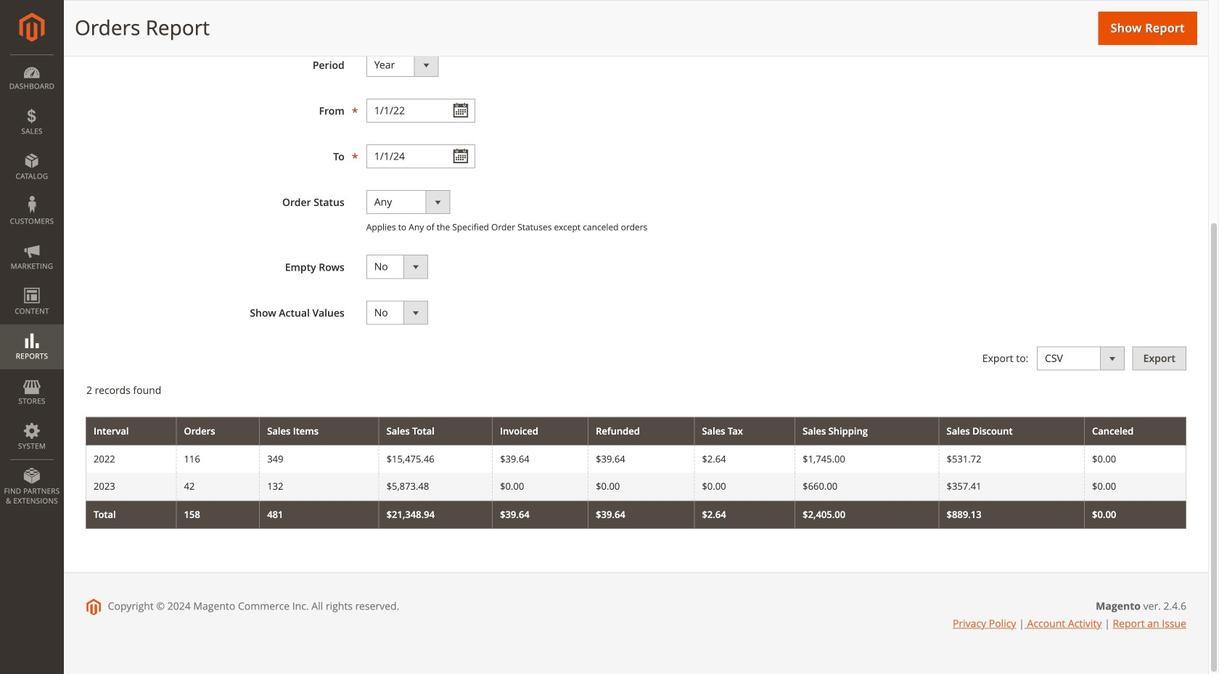 Task type: locate. For each thing, give the bounding box(es) containing it.
menu bar
[[0, 54, 64, 513]]

None text field
[[366, 99, 475, 123], [366, 144, 475, 168], [366, 99, 475, 123], [366, 144, 475, 168]]



Task type: vqa. For each thing, say whether or not it's contained in the screenshot.
To text box
no



Task type: describe. For each thing, give the bounding box(es) containing it.
magento admin panel image
[[19, 12, 45, 42]]



